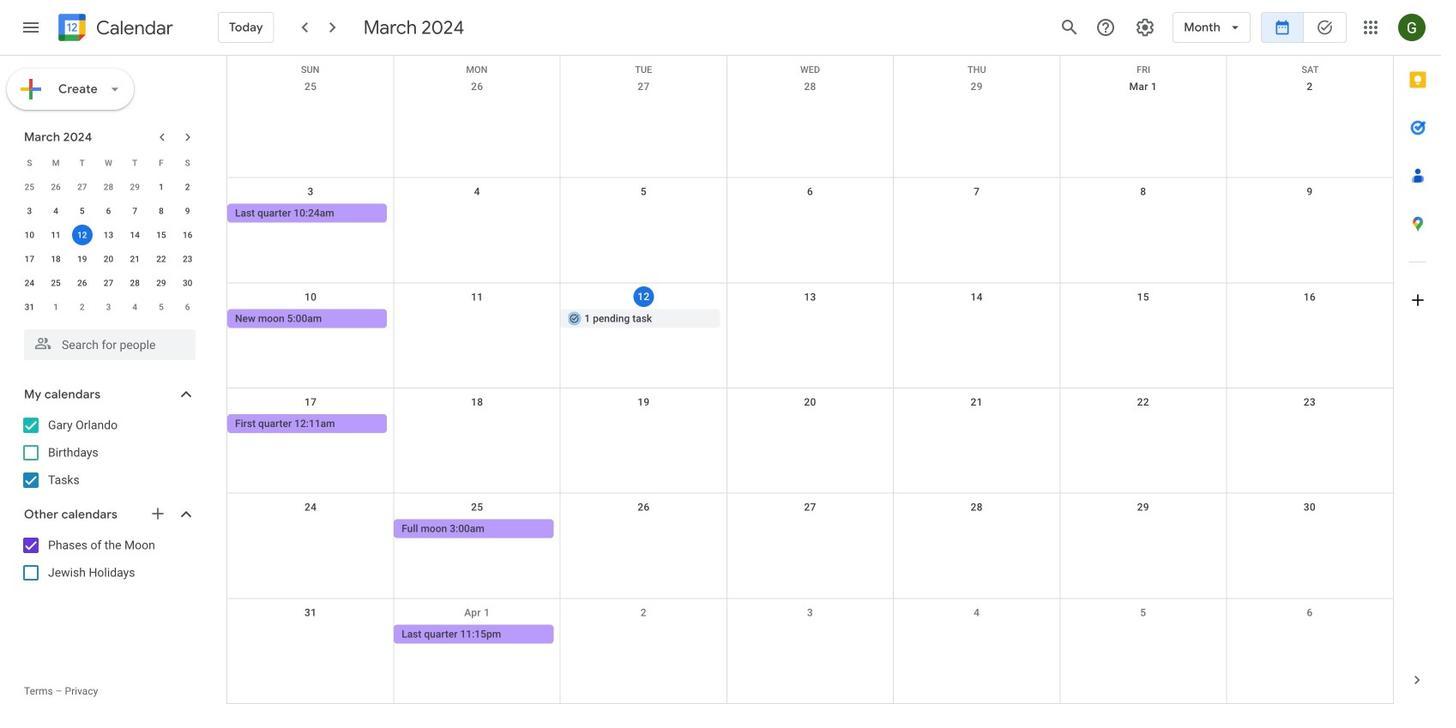 Task type: describe. For each thing, give the bounding box(es) containing it.
heading inside calendar element
[[93, 18, 173, 38]]

april 3 element
[[98, 297, 119, 317]]

6 element
[[98, 201, 119, 221]]

17 element
[[19, 249, 40, 269]]

april 1 element
[[46, 297, 66, 317]]

cell inside the march 2024 'grid'
[[69, 223, 95, 247]]

april 6 element
[[177, 297, 198, 317]]

april 4 element
[[125, 297, 145, 317]]

february 27 element
[[72, 177, 92, 197]]

1 element
[[151, 177, 171, 197]]

8 element
[[151, 201, 171, 221]]

add other calendars image
[[149, 505, 166, 522]]

12, today element
[[72, 225, 92, 245]]

11 element
[[46, 225, 66, 245]]

9 element
[[177, 201, 198, 221]]

27 element
[[98, 273, 119, 293]]

20 element
[[98, 249, 119, 269]]

28 element
[[125, 273, 145, 293]]

25 element
[[46, 273, 66, 293]]

30 element
[[177, 273, 198, 293]]

24 element
[[19, 273, 40, 293]]

february 25 element
[[19, 177, 40, 197]]

22 element
[[151, 249, 171, 269]]

april 2 element
[[72, 297, 92, 317]]

31 element
[[19, 297, 40, 317]]

february 28 element
[[98, 177, 119, 197]]

13 element
[[98, 225, 119, 245]]

settings menu image
[[1135, 17, 1156, 38]]



Task type: vqa. For each thing, say whether or not it's contained in the screenshot.
February 25 Element
yes



Task type: locate. For each thing, give the bounding box(es) containing it.
18 element
[[46, 249, 66, 269]]

23 element
[[177, 249, 198, 269]]

None search field
[[0, 323, 213, 360]]

5 element
[[72, 201, 92, 221]]

february 26 element
[[46, 177, 66, 197]]

grid
[[226, 56, 1393, 704]]

row
[[227, 56, 1393, 75], [227, 73, 1393, 178], [16, 151, 201, 175], [16, 175, 201, 199], [227, 178, 1393, 283], [16, 199, 201, 223], [16, 223, 201, 247], [16, 247, 201, 271], [16, 271, 201, 295], [227, 283, 1393, 389], [16, 295, 201, 319], [227, 389, 1393, 494], [227, 494, 1393, 599], [227, 599, 1393, 704]]

tab list
[[1394, 56, 1441, 656]]

2 element
[[177, 177, 198, 197]]

Search for people text field
[[34, 329, 185, 360]]

4 element
[[46, 201, 66, 221]]

other calendars list
[[3, 532, 213, 587]]

my calendars list
[[3, 412, 213, 494]]

cell
[[394, 204, 560, 224], [560, 204, 727, 224], [893, 204, 1060, 224], [1060, 204, 1226, 224], [1226, 204, 1393, 224], [69, 223, 95, 247], [394, 309, 560, 330], [893, 309, 1060, 330], [1060, 309, 1226, 330], [1226, 309, 1393, 330], [394, 414, 560, 435], [560, 414, 727, 435], [893, 414, 1060, 435], [1060, 414, 1226, 435], [1226, 414, 1393, 435], [227, 519, 394, 540], [560, 519, 727, 540], [893, 519, 1060, 540], [1060, 519, 1226, 540], [1226, 519, 1393, 540], [227, 625, 394, 645], [560, 625, 727, 645], [893, 625, 1060, 645], [1060, 625, 1226, 645], [1226, 625, 1393, 645]]

heading
[[93, 18, 173, 38]]

26 element
[[72, 273, 92, 293]]

14 element
[[125, 225, 145, 245]]

19 element
[[72, 249, 92, 269]]

april 5 element
[[151, 297, 171, 317]]

15 element
[[151, 225, 171, 245]]

7 element
[[125, 201, 145, 221]]

row group
[[16, 175, 201, 319]]

main drawer image
[[21, 17, 41, 38]]

february 29 element
[[125, 177, 145, 197]]

3 element
[[19, 201, 40, 221]]

10 element
[[19, 225, 40, 245]]

21 element
[[125, 249, 145, 269]]

calendar element
[[55, 10, 173, 48]]

march 2024 grid
[[16, 151, 201, 319]]

29 element
[[151, 273, 171, 293]]

16 element
[[177, 225, 198, 245]]



